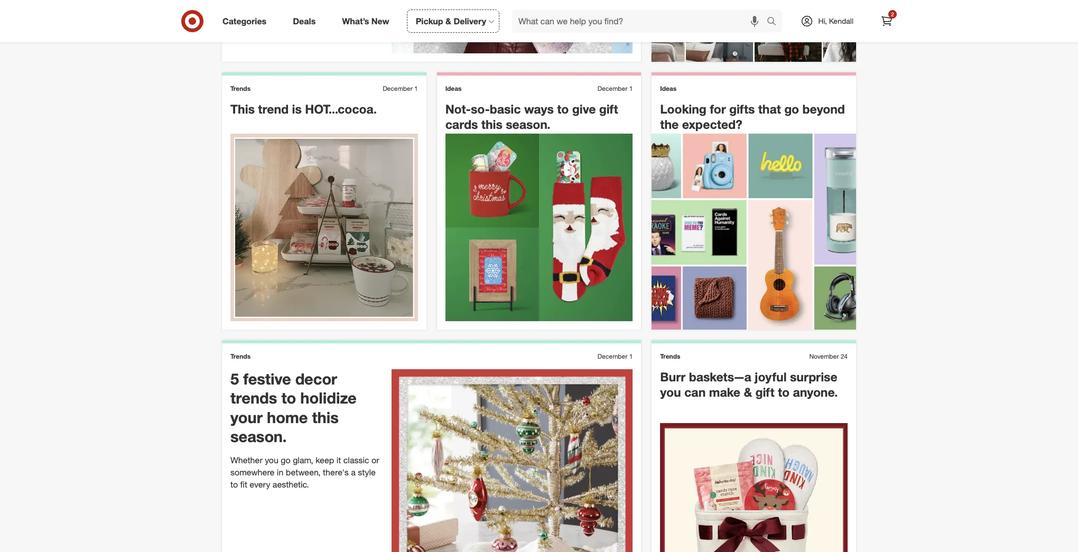 Task type: locate. For each thing, give the bounding box(es) containing it.
1 horizontal spatial &
[[744, 385, 752, 400]]

pickup
[[416, 16, 443, 26]]

hi,
[[819, 16, 827, 25]]

somewhere
[[231, 467, 275, 478]]

season. inside 5 festive decor trends to holidize your home this season.
[[231, 427, 287, 446]]

ideas
[[446, 84, 462, 92], [661, 84, 677, 92]]

1
[[415, 84, 418, 92], [630, 84, 633, 92], [630, 353, 633, 361]]

go right that
[[785, 101, 800, 116]]

between,
[[286, 467, 321, 478]]

& inside the pickup & delivery link
[[446, 16, 452, 26]]

this down the holidize
[[312, 408, 339, 427]]

to inside whether you go glam, keep it classic or somewhere in between, there's a style to fit every aesthetic.
[[231, 480, 238, 490]]

festive
[[243, 370, 291, 389]]

what's new link
[[333, 10, 403, 33]]

0 horizontal spatial you
[[265, 455, 279, 466]]

0 vertical spatial gift
[[599, 101, 618, 116]]

to left the fit at the bottom left of page
[[231, 480, 238, 490]]

delivery
[[454, 16, 486, 26]]

0 horizontal spatial ideas
[[446, 84, 462, 92]]

gift inside burr baskets—a joyful surprise you can make & gift to anyone.
[[756, 385, 775, 400]]

home
[[267, 408, 308, 427]]

gift down joyful
[[756, 385, 775, 400]]

december 1
[[383, 84, 418, 92], [598, 84, 633, 92], [598, 353, 633, 361]]

beyond
[[803, 101, 845, 116]]

to
[[557, 101, 569, 116], [778, 385, 790, 400], [282, 389, 296, 408], [231, 480, 238, 490]]

expected?
[[682, 117, 743, 131]]

pickup & delivery link
[[407, 10, 500, 33]]

1 horizontal spatial gift
[[756, 385, 775, 400]]

what's new
[[342, 16, 389, 26]]

december 1 for this trend is hot...cocoa.
[[383, 84, 418, 92]]

looking
[[661, 101, 707, 116]]

go inside whether you go glam, keep it classic or somewhere in between, there's a style to fit every aesthetic.
[[281, 455, 291, 466]]

1 horizontal spatial ideas
[[661, 84, 677, 92]]

not-so-basic ways to give gift cards this season. image
[[446, 134, 633, 322]]

collage of gift ideas image
[[652, 134, 857, 330]]

november 24
[[810, 353, 848, 361]]

to inside burr baskets—a joyful surprise you can make & gift to anyone.
[[778, 385, 790, 400]]

2
[[892, 11, 894, 17]]

& right the 'pickup'
[[446, 16, 452, 26]]

for
[[710, 101, 726, 116]]

1 horizontal spatial go
[[785, 101, 800, 116]]

0 vertical spatial you
[[661, 385, 681, 400]]

looking for gifts that go beyond the expected?
[[661, 101, 845, 131]]

1 ideas from the left
[[446, 84, 462, 92]]

you inside burr baskets—a joyful surprise you can make & gift to anyone.
[[661, 385, 681, 400]]

0 horizontal spatial go
[[281, 455, 291, 466]]

this down so-
[[482, 117, 503, 131]]

this
[[482, 117, 503, 131], [312, 408, 339, 427]]

search button
[[762, 10, 788, 35]]

collage of people showing off their #targetstyle image
[[652, 0, 857, 62]]

1 vertical spatial this
[[312, 408, 339, 427]]

it
[[337, 455, 341, 466]]

season.
[[506, 117, 551, 131], [231, 427, 287, 446]]

0 vertical spatial &
[[446, 16, 452, 26]]

keep
[[316, 455, 334, 466]]

1 vertical spatial gift
[[756, 385, 775, 400]]

you
[[661, 385, 681, 400], [265, 455, 279, 466]]

december
[[383, 84, 413, 92], [598, 84, 628, 92], [598, 353, 628, 361]]

trends
[[231, 84, 251, 92], [231, 353, 251, 361], [661, 353, 681, 361]]

season. down ways at top
[[506, 117, 551, 131]]

trends up this
[[231, 84, 251, 92]]

gift right give
[[599, 101, 618, 116]]

pickup & delivery
[[416, 16, 486, 26]]

0 vertical spatial go
[[785, 101, 800, 116]]

1 horizontal spatial this
[[482, 117, 503, 131]]

this inside 5 festive decor trends to holidize your home this season.
[[312, 408, 339, 427]]

1 horizontal spatial season.
[[506, 117, 551, 131]]

ways
[[524, 101, 554, 116]]

& inside burr baskets—a joyful surprise you can make & gift to anyone.
[[744, 385, 752, 400]]

go up in
[[281, 455, 291, 466]]

you inside whether you go glam, keep it classic or somewhere in between, there's a style to fit every aesthetic.
[[265, 455, 279, 466]]

& right "make"
[[744, 385, 752, 400]]

2 ideas from the left
[[661, 84, 677, 92]]

5 festive decor trends to holidize your home this season.
[[231, 370, 357, 446]]

0 horizontal spatial this
[[312, 408, 339, 427]]

&
[[446, 16, 452, 26], [744, 385, 752, 400]]

1 vertical spatial go
[[281, 455, 291, 466]]

0 horizontal spatial gift
[[599, 101, 618, 116]]

5
[[231, 370, 239, 389]]

this inside not-so-basic ways to give gift cards this season.
[[482, 117, 503, 131]]

gift
[[599, 101, 618, 116], [756, 385, 775, 400]]

to up 'home'
[[282, 389, 296, 408]]

trends for burr baskets—a joyful surprise you can make & gift to anyone.
[[661, 353, 681, 361]]

go
[[785, 101, 800, 116], [281, 455, 291, 466]]

to down joyful
[[778, 385, 790, 400]]

0 vertical spatial season.
[[506, 117, 551, 131]]

can
[[685, 385, 706, 400]]

0 horizontal spatial season.
[[231, 427, 287, 446]]

you up in
[[265, 455, 279, 466]]

season. inside not-so-basic ways to give gift cards this season.
[[506, 117, 551, 131]]

trends up burr
[[661, 353, 681, 361]]

basic
[[490, 101, 521, 116]]

joyful
[[755, 370, 787, 385]]

not-
[[446, 101, 471, 116]]

2 link
[[876, 10, 899, 33]]

ideas up not- at the top of the page
[[446, 84, 462, 92]]

season. down your
[[231, 427, 287, 446]]

december for not-so-basic ways to give gift cards this season.
[[598, 84, 628, 92]]

1 horizontal spatial you
[[661, 385, 681, 400]]

you down burr
[[661, 385, 681, 400]]

aesthetic.
[[273, 480, 309, 490]]

0 vertical spatial this
[[482, 117, 503, 131]]

every
[[250, 480, 270, 490]]

november
[[810, 353, 839, 361]]

classic
[[344, 455, 369, 466]]

ideas up "looking"
[[661, 84, 677, 92]]

to left give
[[557, 101, 569, 116]]

december for this trend is hot...cocoa.
[[383, 84, 413, 92]]

1 vertical spatial &
[[744, 385, 752, 400]]

1 vertical spatial season.
[[231, 427, 287, 446]]

so-
[[471, 101, 490, 116]]

1 vertical spatial you
[[265, 455, 279, 466]]

december 1 for not-so-basic ways to give gift cards this season.
[[598, 84, 633, 92]]

0 horizontal spatial &
[[446, 16, 452, 26]]



Task type: describe. For each thing, give the bounding box(es) containing it.
that
[[759, 101, 781, 116]]

make
[[709, 385, 741, 400]]

give
[[572, 101, 596, 116]]

glam,
[[293, 455, 313, 466]]

anyone.
[[793, 385, 838, 400]]

holiday hues you'll want in rotation all season long. image
[[392, 0, 633, 53]]

season. for trends
[[231, 427, 287, 446]]

in
[[277, 467, 284, 478]]

this trend is hot...cocoa.
[[231, 101, 377, 116]]

your
[[231, 408, 263, 427]]

trend
[[258, 101, 289, 116]]

is
[[292, 101, 302, 116]]

decor
[[295, 370, 337, 389]]

this trend is hot...cocoa. image
[[231, 134, 418, 322]]

there's
[[323, 467, 349, 478]]

What can we help you find? suggestions appear below search field
[[512, 10, 770, 33]]

what's
[[342, 16, 369, 26]]

hi, kendall
[[819, 16, 854, 25]]

deals link
[[284, 10, 329, 33]]

to inside not-so-basic ways to give gift cards this season.
[[557, 101, 569, 116]]

whether
[[231, 455, 263, 466]]

season. for ways
[[506, 117, 551, 131]]

1 for not-so-basic ways to give gift cards this season.
[[630, 84, 633, 92]]

the
[[661, 117, 679, 131]]

gifts
[[730, 101, 755, 116]]

gift inside not-so-basic ways to give gift cards this season.
[[599, 101, 618, 116]]

fit
[[240, 480, 247, 490]]

a
[[351, 467, 356, 478]]

baskets—a
[[689, 370, 752, 385]]

to inside 5 festive decor trends to holidize your home this season.
[[282, 389, 296, 408]]

categories
[[223, 16, 267, 26]]

go inside the looking for gifts that go beyond the expected?
[[785, 101, 800, 116]]

this
[[231, 101, 255, 116]]

surprise
[[790, 370, 838, 385]]

1 for this trend is hot...cocoa.
[[415, 84, 418, 92]]

search
[[762, 17, 788, 27]]

24
[[841, 353, 848, 361]]

not-so-basic ways to give gift cards this season.
[[446, 101, 618, 131]]

kendall
[[829, 16, 854, 25]]

cards
[[446, 117, 478, 131]]

burr baskets—a joyful surprise you can make & gift to anyone. image
[[661, 424, 848, 553]]

burr
[[661, 370, 686, 385]]

trends
[[231, 389, 277, 408]]

or
[[372, 455, 379, 466]]

deals
[[293, 16, 316, 26]]

style
[[358, 467, 376, 478]]

whether you go glam, keep it classic or somewhere in between, there's a style to fit every aesthetic.
[[231, 455, 379, 490]]

categories link
[[214, 10, 280, 33]]

burr baskets—a joyful surprise you can make & gift to anyone.
[[661, 370, 838, 400]]

holidize
[[301, 389, 357, 408]]

this for home
[[312, 408, 339, 427]]

hot...cocoa.
[[305, 101, 377, 116]]

this for cards
[[482, 117, 503, 131]]

trends for this trend is hot...cocoa.
[[231, 84, 251, 92]]

5 festive decor trends to holidize your home this season. image
[[392, 370, 633, 553]]

new
[[372, 16, 389, 26]]

trends up 5
[[231, 353, 251, 361]]



Task type: vqa. For each thing, say whether or not it's contained in the screenshot.


